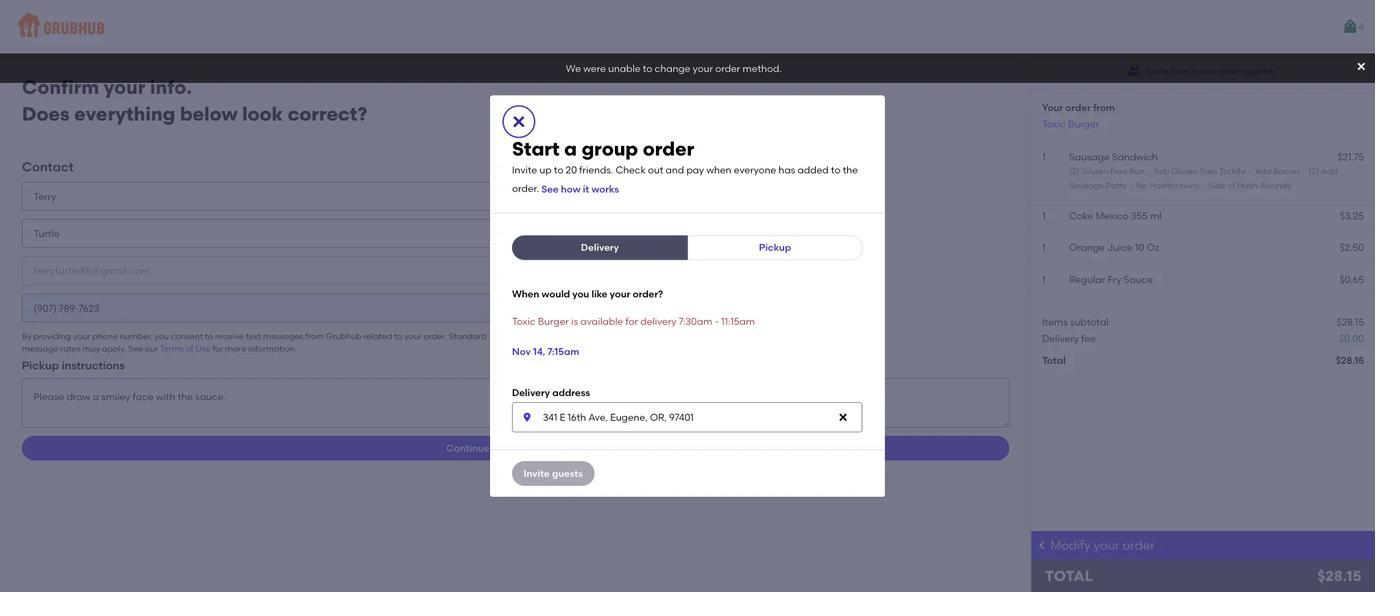 Task type: describe. For each thing, give the bounding box(es) containing it.
∙ up hash-
[[1248, 166, 1254, 176]]

$2.50
[[1340, 242, 1365, 253]]

1 add from the left
[[1256, 166, 1272, 176]]

order right modify
[[1123, 538, 1155, 553]]

terms of use link
[[160, 344, 211, 354]]

text
[[246, 332, 261, 342]]

check
[[616, 164, 646, 176]]

messages
[[263, 332, 303, 342]]

toxic burger is available for delivery 7:30am - 11:15am
[[512, 316, 755, 327]]

and inside start a group order invite up to 20 friends. check out and pay when everyone has added to the order.
[[666, 164, 684, 176]]

nov 14, 7:15am button
[[512, 340, 580, 364]]

fee
[[1082, 333, 1096, 345]]

rates
[[60, 344, 80, 354]]

look
[[242, 102, 283, 125]]

∙ left side
[[1201, 180, 1207, 190]]

and inside button
[[1201, 66, 1216, 76]]

7:15am
[[548, 346, 580, 358]]

people icon image
[[1127, 64, 1141, 78]]

mexico
[[1096, 210, 1129, 222]]

1 vertical spatial $28.15
[[1336, 355, 1365, 366]]

by
[[22, 332, 32, 342]]

phone
[[92, 332, 118, 342]]

hashbrowns
[[1150, 180, 1200, 190]]

invite guests
[[524, 468, 583, 479]]

fry
[[1108, 274, 1122, 285]]

add inside add sausage patty
[[1322, 166, 1338, 176]]

main navigation navigation
[[0, 0, 1376, 53]]

delivery fee
[[1043, 333, 1096, 345]]

see inside button
[[542, 184, 559, 195]]

delivery for delivery address
[[512, 387, 550, 399]]

instructions
[[62, 359, 125, 372]]

modify your order
[[1051, 538, 1155, 553]]

confirm
[[22, 76, 99, 99]]

works
[[592, 184, 619, 195]]

$0.00
[[1340, 333, 1365, 345]]

add sausage patty
[[1070, 166, 1338, 190]]

1 gluten from the left
[[1082, 166, 1109, 176]]

bacon
[[1274, 166, 1300, 176]]

Pickup instructions text field
[[22, 379, 1010, 428]]

confirm your info. does everything below look correct?
[[22, 76, 367, 125]]

terms
[[160, 344, 184, 354]]

how
[[561, 184, 581, 195]]

0 horizontal spatial toxic
[[512, 316, 536, 327]]

Phone telephone field
[[22, 294, 516, 323]]

start a group order invite up to 20 friends. check out and pay when everyone has added to the order.
[[512, 137, 858, 194]]

delivery button
[[512, 235, 688, 260]]

14,
[[533, 346, 545, 358]]

below
[[180, 102, 238, 125]]

0 vertical spatial total
[[1043, 355, 1066, 366]]

the
[[843, 164, 858, 176]]

delivery for delivery
[[581, 242, 619, 253]]

were
[[584, 62, 606, 74]]

from inside your order from toxic burger
[[1094, 101, 1116, 113]]

1 horizontal spatial for
[[626, 316, 638, 327]]

2 free from the left
[[1201, 166, 1218, 176]]

2 ( from the left
[[1309, 166, 1312, 176]]

no
[[1137, 180, 1148, 190]]

svg image
[[511, 113, 527, 130]]

order inside your order from toxic burger
[[1066, 101, 1091, 113]]

2 horizontal spatial svg image
[[1356, 61, 1367, 72]]

invite guests button
[[512, 461, 595, 486]]

355
[[1131, 210, 1148, 222]]

ml
[[1151, 210, 1162, 222]]

your right change
[[693, 62, 713, 74]]

sausage sandwich
[[1070, 151, 1158, 163]]

sandwich
[[1113, 151, 1158, 163]]

pay
[[687, 164, 704, 176]]

invite for invite guests
[[524, 468, 550, 479]]

1 horizontal spatial of
[[1228, 180, 1236, 190]]

7:30am
[[679, 316, 713, 327]]

regular fry sauce
[[1070, 274, 1154, 285]]

orange
[[1070, 242, 1105, 253]]

11:15am
[[721, 316, 755, 327]]

0 horizontal spatial for
[[213, 344, 223, 354]]

order. inside start a group order invite up to 20 friends. check out and pay when everyone has added to the order.
[[512, 183, 539, 194]]

-
[[715, 316, 719, 327]]

Last name text field
[[22, 219, 516, 248]]

1 horizontal spatial you
[[573, 288, 589, 300]]

grubhub
[[326, 332, 362, 342]]

your order from toxic burger
[[1043, 101, 1116, 130]]

0 vertical spatial $28.15
[[1337, 316, 1365, 328]]

∙ left no
[[1129, 180, 1135, 190]]

method.
[[743, 62, 782, 74]]

your up may
[[73, 332, 90, 342]]

continue to payment method
[[446, 443, 585, 454]]

friends.
[[580, 164, 613, 176]]

order?
[[633, 288, 663, 300]]

∙ right bun
[[1147, 166, 1152, 176]]

see how it works
[[542, 184, 619, 195]]

2 gluten from the left
[[1172, 166, 1199, 176]]

receive
[[215, 332, 244, 342]]

1 ( from the left
[[1070, 166, 1072, 176]]

20
[[566, 164, 577, 176]]

to left the
[[831, 164, 841, 176]]

sub
[[1154, 166, 1170, 176]]

order left method.
[[716, 62, 741, 74]]

nov 14, 7:15am
[[512, 346, 580, 358]]

invite inside start a group order invite up to 20 friends. check out and pay when everyone has added to the order.
[[512, 164, 537, 176]]

items subtotal
[[1043, 316, 1109, 328]]

guests
[[552, 468, 583, 479]]

our
[[145, 344, 158, 354]]

side
[[1209, 180, 1226, 190]]

has
[[779, 164, 796, 176]]

terms of use for more information.
[[160, 344, 297, 354]]

pickup for pickup instructions
[[22, 359, 59, 372]]

order inside start a group order invite up to 20 friends. check out and pay when everyone has added to the order.
[[643, 137, 695, 160]]

it
[[583, 184, 589, 195]]

a
[[564, 137, 577, 160]]

when
[[512, 288, 539, 300]]

contact
[[22, 159, 74, 174]]

number,
[[120, 332, 153, 342]]

see how it works button
[[542, 177, 619, 202]]



Task type: vqa. For each thing, say whether or not it's contained in the screenshot.
Build within Build Your Own Grilled Cheese $9.50 +
no



Task type: locate. For each thing, give the bounding box(es) containing it.
pickup button
[[687, 235, 863, 260]]

0 vertical spatial sausage
[[1070, 151, 1110, 163]]

1 sausage from the top
[[1070, 151, 1110, 163]]

( 2 ) gluten free bun ∙ sub gluten free tortilla ∙ add bacon
[[1070, 166, 1300, 176]]

use
[[196, 344, 211, 354]]

your right modify
[[1094, 538, 1120, 553]]

standard
[[449, 332, 486, 342]]

items
[[1043, 316, 1068, 328]]

invite left the up
[[512, 164, 537, 176]]

add up rounds
[[1256, 166, 1272, 176]]

would
[[542, 288, 570, 300]]

burger inside your order from toxic burger
[[1069, 118, 1100, 130]]

1 left orange
[[1043, 242, 1046, 253]]

order left together
[[1218, 66, 1240, 76]]

1 for orange juice 10 oz
[[1043, 242, 1046, 253]]

order up toxic burger link
[[1066, 101, 1091, 113]]

juice
[[1108, 242, 1133, 253]]

for left delivery
[[626, 316, 638, 327]]

1 horizontal spatial see
[[542, 184, 559, 195]]

1 horizontal spatial pickup
[[759, 242, 792, 253]]

1 horizontal spatial 2
[[1312, 166, 1317, 176]]

order.
[[512, 183, 539, 194], [424, 332, 447, 342]]

and right out
[[666, 164, 684, 176]]

) right "bacon"
[[1317, 166, 1320, 176]]

gluten up 'hashbrowns'
[[1172, 166, 1199, 176]]

1 vertical spatial delivery
[[1043, 333, 1079, 345]]

1 horizontal spatial from
[[1094, 101, 1116, 113]]

( down the sausage sandwich
[[1070, 166, 1072, 176]]

your right related
[[404, 332, 422, 342]]

1 vertical spatial burger
[[538, 316, 569, 327]]

1 horizontal spatial delivery
[[581, 242, 619, 253]]

regular
[[1070, 274, 1106, 285]]

0 horizontal spatial of
[[186, 344, 194, 354]]

1 down toxic burger link
[[1043, 151, 1046, 163]]

and right friends
[[1201, 66, 1216, 76]]

delivery
[[641, 316, 677, 327]]

delivery left address
[[512, 387, 550, 399]]

1 vertical spatial toxic
[[512, 316, 536, 327]]

modify
[[1051, 538, 1091, 553]]

up
[[540, 164, 552, 176]]

total
[[1043, 355, 1066, 366], [1045, 568, 1093, 585]]

∙
[[1147, 166, 1152, 176], [1248, 166, 1254, 176], [1302, 166, 1307, 176], [1129, 180, 1135, 190], [1201, 180, 1207, 190]]

1 horizontal spatial svg image
[[838, 412, 849, 423]]

correct?
[[288, 102, 367, 125]]

$28.15
[[1337, 316, 1365, 328], [1336, 355, 1365, 366], [1318, 568, 1362, 585]]

1 vertical spatial for
[[213, 344, 223, 354]]

2 2 from the left
[[1312, 166, 1317, 176]]

toxic
[[1043, 118, 1066, 130], [512, 316, 536, 327]]

1 horizontal spatial and
[[1201, 66, 1216, 76]]

and
[[1201, 66, 1216, 76], [666, 164, 684, 176]]

1 free from the left
[[1111, 166, 1128, 176]]

see down number,
[[128, 344, 143, 354]]

0 horizontal spatial order.
[[424, 332, 447, 342]]

10
[[1135, 242, 1145, 253]]

2 horizontal spatial delivery
[[1043, 333, 1079, 345]]

∙ no hashbrowns ∙ side of hash-rounds
[[1127, 180, 1292, 190]]

Search Address search field
[[512, 402, 863, 433]]

0 horizontal spatial svg image
[[522, 412, 533, 423]]

does
[[22, 102, 70, 125]]

0 vertical spatial you
[[573, 288, 589, 300]]

continue to payment method button
[[22, 436, 1010, 461]]

out
[[648, 164, 664, 176]]

from left grubhub
[[305, 332, 324, 342]]

First name text field
[[22, 182, 516, 211]]

continue
[[446, 443, 490, 454]]

1 horizontal spatial )
[[1317, 166, 1320, 176]]

your
[[1043, 101, 1064, 113]]

total down delivery fee
[[1043, 355, 1066, 366]]

pickup inside button
[[759, 242, 792, 253]]

4 1 from the top
[[1043, 274, 1046, 285]]

more
[[225, 344, 246, 354]]

1 left regular
[[1043, 274, 1046, 285]]

1 1 from the top
[[1043, 151, 1046, 163]]

1 vertical spatial you
[[155, 332, 169, 342]]

2 vertical spatial invite
[[524, 468, 550, 479]]

toxic down your
[[1043, 118, 1066, 130]]

delivery down items
[[1043, 333, 1079, 345]]

0 vertical spatial invite
[[1147, 66, 1169, 76]]

0 horizontal spatial see
[[128, 344, 143, 354]]

1 vertical spatial from
[[305, 332, 324, 342]]

toxic down the when
[[512, 316, 536, 327]]

2 down the sausage sandwich
[[1072, 166, 1077, 176]]

change
[[655, 62, 691, 74]]

may
[[82, 344, 100, 354]]

) down the sausage sandwich
[[1077, 166, 1080, 176]]

when
[[707, 164, 732, 176]]

hash-
[[1238, 180, 1262, 190]]

nov
[[512, 346, 531, 358]]

0 horizontal spatial you
[[155, 332, 169, 342]]

you inside by providing your phone number, you consent to receive text messages from grubhub related to your order. standard message rates may apply. see our
[[155, 332, 169, 342]]

2
[[1072, 166, 1077, 176], [1312, 166, 1317, 176]]

4 button
[[1343, 14, 1365, 39]]

1 left "coke"
[[1043, 210, 1046, 222]]

pickup for pickup
[[759, 242, 792, 253]]

your inside confirm your info. does everything below look correct?
[[104, 76, 145, 99]]

payment
[[504, 443, 546, 454]]

invite down payment
[[524, 468, 550, 479]]

for right use
[[213, 344, 223, 354]]

gluten
[[1082, 166, 1109, 176], [1172, 166, 1199, 176]]

1 vertical spatial sausage
[[1070, 180, 1104, 190]]

0 vertical spatial see
[[542, 184, 559, 195]]

subtotal
[[1071, 316, 1109, 328]]

1 vertical spatial pickup
[[22, 359, 59, 372]]

4
[[1359, 21, 1365, 32]]

0 horizontal spatial and
[[666, 164, 684, 176]]

0 horizontal spatial 2
[[1072, 166, 1077, 176]]

invite friends and order together button
[[1127, 59, 1277, 84]]

order. down start on the left top
[[512, 183, 539, 194]]

1 for regular fry sauce
[[1043, 274, 1046, 285]]

available
[[581, 316, 623, 327]]

delivery for delivery fee
[[1043, 333, 1079, 345]]

add
[[1256, 166, 1272, 176], [1322, 166, 1338, 176]]

everyone
[[734, 164, 777, 176]]

invite for invite friends and order together
[[1147, 66, 1169, 76]]

1 horizontal spatial toxic
[[1043, 118, 1066, 130]]

order. left standard
[[424, 332, 447, 342]]

friends
[[1171, 66, 1199, 76]]

burger up the sausage sandwich
[[1069, 118, 1100, 130]]

free up patty
[[1111, 166, 1128, 176]]

( right "bacon"
[[1309, 166, 1312, 176]]

sausage left patty
[[1070, 180, 1104, 190]]

2 sausage from the top
[[1070, 180, 1104, 190]]

∙ right "bacon"
[[1302, 166, 1307, 176]]

info.
[[150, 76, 192, 99]]

1 horizontal spatial (
[[1309, 166, 1312, 176]]

when would you like your order?
[[512, 288, 663, 300]]

delivery inside button
[[581, 242, 619, 253]]

total down modify
[[1045, 568, 1093, 585]]

invite right the people icon
[[1147, 66, 1169, 76]]

1 ) from the left
[[1077, 166, 1080, 176]]

0 vertical spatial order.
[[512, 183, 539, 194]]

0 horizontal spatial from
[[305, 332, 324, 342]]

oz
[[1147, 242, 1160, 253]]

3 1 from the top
[[1043, 242, 1046, 253]]

1 horizontal spatial order.
[[512, 183, 539, 194]]

coke
[[1070, 210, 1094, 222]]

address
[[552, 387, 590, 399]]

by providing your phone number, you consent to receive text messages from grubhub related to your order. standard message rates may apply. see our
[[22, 332, 486, 354]]

you left like on the left of page
[[573, 288, 589, 300]]

0 horizontal spatial free
[[1111, 166, 1128, 176]]

2 ) from the left
[[1317, 166, 1320, 176]]

2 vertical spatial $28.15
[[1318, 568, 1362, 585]]

1 2 from the left
[[1072, 166, 1077, 176]]

gluten down the sausage sandwich
[[1082, 166, 1109, 176]]

to right unable
[[643, 62, 653, 74]]

together
[[1242, 66, 1277, 76]]

see
[[542, 184, 559, 195], [128, 344, 143, 354]]

pickup instructions
[[22, 359, 125, 372]]

unable
[[608, 62, 641, 74]]

method
[[549, 443, 585, 454]]

for
[[626, 316, 638, 327], [213, 344, 223, 354]]

coke mexico 355 ml
[[1070, 210, 1162, 222]]

information.
[[248, 344, 297, 354]]

0 horizontal spatial (
[[1070, 166, 1072, 176]]

0 vertical spatial and
[[1201, 66, 1216, 76]]

(
[[1070, 166, 1072, 176], [1309, 166, 1312, 176]]

0 horizontal spatial gluten
[[1082, 166, 1109, 176]]

added
[[798, 164, 829, 176]]

see inside by providing your phone number, you consent to receive text messages from grubhub related to your order. standard message rates may apply. see our
[[128, 344, 143, 354]]

1 vertical spatial and
[[666, 164, 684, 176]]

sausage inside add sausage patty
[[1070, 180, 1104, 190]]

$21.75
[[1338, 151, 1365, 163]]

1 horizontal spatial burger
[[1069, 118, 1100, 130]]

0 horizontal spatial add
[[1256, 166, 1272, 176]]

0 horizontal spatial burger
[[538, 316, 569, 327]]

order up out
[[643, 137, 695, 160]]

from up toxic burger link
[[1094, 101, 1116, 113]]

1 vertical spatial invite
[[512, 164, 537, 176]]

to left 20
[[554, 164, 564, 176]]

you up terms
[[155, 332, 169, 342]]

patty
[[1106, 180, 1127, 190]]

2 right "bacon"
[[1312, 166, 1317, 176]]

providing
[[34, 332, 71, 342]]

0 vertical spatial from
[[1094, 101, 1116, 113]]

sauce
[[1124, 274, 1154, 285]]

0 horizontal spatial delivery
[[512, 387, 550, 399]]

toxic inside your order from toxic burger
[[1043, 118, 1066, 130]]

$0.65
[[1340, 274, 1365, 285]]

1 horizontal spatial free
[[1201, 166, 1218, 176]]

burger left is
[[538, 316, 569, 327]]

0 vertical spatial burger
[[1069, 118, 1100, 130]]

message
[[22, 344, 58, 354]]

delivery up like on the left of page
[[581, 242, 619, 253]]

1 vertical spatial see
[[128, 344, 143, 354]]

0 vertical spatial of
[[1228, 180, 1236, 190]]

to left payment
[[492, 443, 502, 454]]

1 vertical spatial order.
[[424, 332, 447, 342]]

order inside button
[[1218, 66, 1240, 76]]

1 horizontal spatial add
[[1322, 166, 1338, 176]]

order. inside by providing your phone number, you consent to receive text messages from grubhub related to your order. standard message rates may apply. see our
[[424, 332, 447, 342]]

0 vertical spatial toxic
[[1043, 118, 1066, 130]]

your up everything at the top of the page
[[104, 76, 145, 99]]

free up the '∙ no hashbrowns ∙ side of hash-rounds'
[[1201, 166, 1218, 176]]

your right like on the left of page
[[610, 288, 631, 300]]

1 vertical spatial of
[[186, 344, 194, 354]]

of down consent
[[186, 344, 194, 354]]

consent
[[171, 332, 203, 342]]

from inside by providing your phone number, you consent to receive text messages from grubhub related to your order. standard message rates may apply. see our
[[305, 332, 324, 342]]

1 horizontal spatial gluten
[[1172, 166, 1199, 176]]

order
[[716, 62, 741, 74], [1218, 66, 1240, 76], [1066, 101, 1091, 113], [643, 137, 695, 160], [1123, 538, 1155, 553]]

1 for sausage sandwich
[[1043, 151, 1046, 163]]

of down tortilla
[[1228, 180, 1236, 190]]

rounds
[[1262, 180, 1292, 190]]

0 vertical spatial delivery
[[581, 242, 619, 253]]

to up use
[[205, 332, 213, 342]]

2 vertical spatial delivery
[[512, 387, 550, 399]]

see down the up
[[542, 184, 559, 195]]

toxic burger link
[[1043, 118, 1100, 130]]

orange juice 10 oz
[[1070, 242, 1160, 253]]

related
[[364, 332, 392, 342]]

2 add from the left
[[1322, 166, 1338, 176]]

add right "bacon"
[[1322, 166, 1338, 176]]

2 1 from the top
[[1043, 210, 1046, 222]]

0 horizontal spatial )
[[1077, 166, 1080, 176]]

0 vertical spatial pickup
[[759, 242, 792, 253]]

svg image
[[1356, 61, 1367, 72], [522, 412, 533, 423], [838, 412, 849, 423]]

sausage down toxic burger link
[[1070, 151, 1110, 163]]

to right related
[[394, 332, 403, 342]]

0 horizontal spatial pickup
[[22, 359, 59, 372]]

∙ ( 2 )
[[1300, 166, 1322, 176]]

1 for coke mexico 355 ml
[[1043, 210, 1046, 222]]

0 vertical spatial for
[[626, 316, 638, 327]]

to inside button
[[492, 443, 502, 454]]

delivery address
[[512, 387, 590, 399]]

1 vertical spatial total
[[1045, 568, 1093, 585]]



